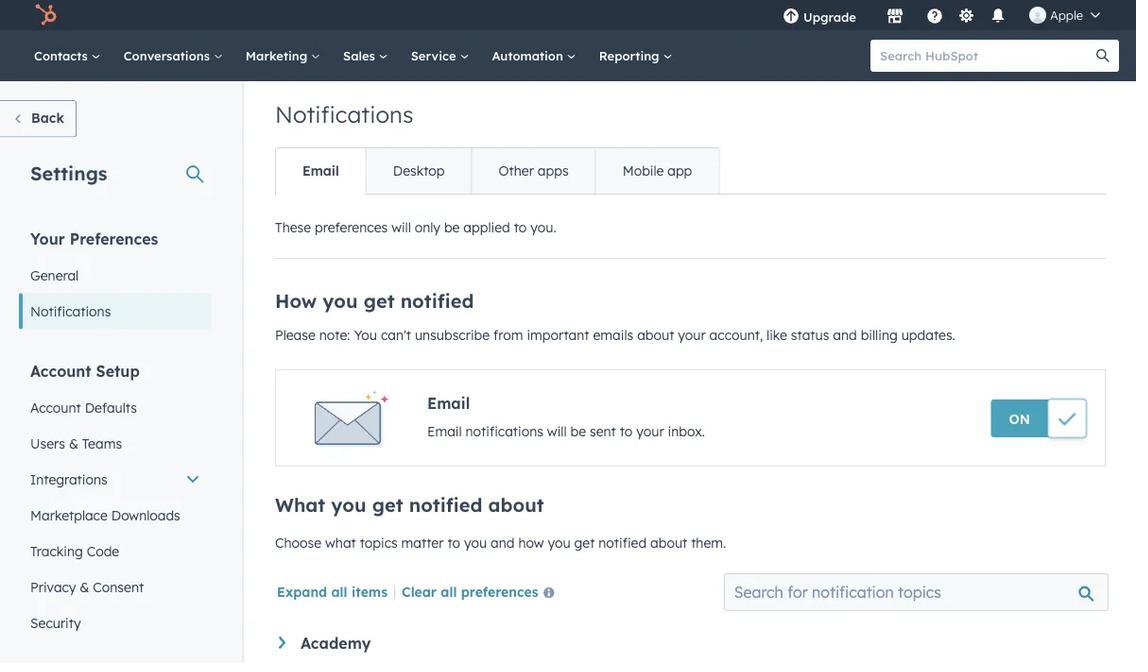 Task type: describe. For each thing, give the bounding box(es) containing it.
email inside button
[[303, 163, 339, 179]]

expand all items
[[277, 584, 388, 600]]

upgrade image
[[783, 9, 800, 26]]

on
[[1009, 411, 1031, 427]]

clear
[[402, 584, 437, 600]]

marketplaces image
[[887, 9, 904, 26]]

from
[[494, 327, 523, 344]]

choose what topics matter to you and how you get notified about them.
[[275, 535, 726, 552]]

notifications link
[[19, 294, 212, 329]]

general
[[30, 267, 79, 284]]

apple button
[[1018, 0, 1112, 30]]

Search HubSpot search field
[[871, 40, 1102, 72]]

all for expand
[[331, 584, 348, 600]]

setup
[[96, 362, 140, 381]]

mobile
[[623, 163, 664, 179]]

integrations
[[30, 471, 107, 488]]

these
[[275, 219, 311, 236]]

settings link
[[955, 5, 978, 25]]

back
[[31, 110, 64, 126]]

get for how you get notified
[[372, 494, 403, 517]]

your
[[30, 229, 65, 248]]

mobile app
[[623, 163, 692, 179]]

you
[[354, 327, 377, 344]]

service
[[411, 48, 460, 63]]

integrations button
[[19, 462, 212, 498]]

1 vertical spatial email
[[427, 394, 470, 413]]

like
[[767, 327, 787, 344]]

notified for how you get notified
[[409, 494, 483, 517]]

you up clear all preferences
[[464, 535, 487, 552]]

2 vertical spatial notified
[[599, 535, 647, 552]]

your preferences
[[30, 229, 158, 248]]

desktop button
[[366, 148, 471, 194]]

0 vertical spatial about
[[637, 327, 674, 344]]

status
[[791, 327, 830, 344]]

notifications inside notifications link
[[30, 303, 111, 320]]

updates.
[[902, 327, 956, 344]]

caret image
[[279, 637, 286, 649]]

marketing
[[246, 48, 311, 63]]

teams
[[82, 435, 122, 452]]

navigation containing email
[[275, 147, 720, 195]]

important
[[527, 327, 590, 344]]

search button
[[1087, 40, 1119, 72]]

downloads
[[111, 507, 180, 524]]

only
[[415, 219, 441, 236]]

1 horizontal spatial be
[[571, 424, 586, 440]]

preferences
[[70, 229, 158, 248]]

can't
[[381, 327, 411, 344]]

back link
[[0, 100, 76, 138]]

general link
[[19, 258, 212, 294]]

will for be
[[547, 424, 567, 440]]

academy
[[301, 634, 371, 653]]

bob builder image
[[1030, 7, 1047, 24]]

billing
[[861, 327, 898, 344]]

clear all preferences
[[402, 584, 539, 600]]

tracking code link
[[19, 534, 212, 570]]

1 vertical spatial to
[[620, 424, 633, 440]]

account,
[[710, 327, 763, 344]]

0 horizontal spatial your
[[637, 424, 664, 440]]

& for users
[[69, 435, 78, 452]]

settings image
[[958, 8, 975, 25]]

automation
[[492, 48, 567, 63]]

other apps button
[[471, 148, 595, 194]]

app
[[668, 163, 692, 179]]

inbox.
[[668, 424, 705, 440]]

what
[[275, 494, 325, 517]]

note:
[[319, 327, 350, 344]]

0 horizontal spatial to
[[448, 535, 460, 552]]

0 horizontal spatial and
[[491, 535, 515, 552]]

search image
[[1097, 49, 1110, 62]]

them.
[[691, 535, 726, 552]]

you.
[[531, 219, 556, 236]]

2 vertical spatial get
[[574, 535, 595, 552]]

how
[[518, 535, 544, 552]]

you up note:
[[323, 289, 358, 313]]

conversations link
[[112, 30, 234, 81]]

contacts link
[[23, 30, 112, 81]]

1 horizontal spatial your
[[678, 327, 706, 344]]

get for notifications
[[364, 289, 395, 313]]

what
[[325, 535, 356, 552]]

topics
[[360, 535, 398, 552]]

privacy & consent link
[[19, 570, 212, 606]]

users & teams link
[[19, 426, 212, 462]]

expand
[[277, 584, 327, 600]]

automation link
[[481, 30, 588, 81]]

notified for notifications
[[401, 289, 474, 313]]

service link
[[400, 30, 481, 81]]

2 vertical spatial about
[[651, 535, 688, 552]]

account defaults link
[[19, 390, 212, 426]]

notifications button
[[982, 0, 1014, 30]]

users
[[30, 435, 65, 452]]

privacy
[[30, 579, 76, 596]]

conversations
[[124, 48, 213, 63]]

privacy & consent
[[30, 579, 144, 596]]

users & teams
[[30, 435, 122, 452]]

notifications
[[466, 424, 544, 440]]



Task type: vqa. For each thing, say whether or not it's contained in the screenshot.
fifth Press to sort. element from the right
no



Task type: locate. For each thing, give the bounding box(es) containing it.
email button
[[276, 148, 366, 194]]

1 vertical spatial be
[[571, 424, 586, 440]]

marketplace
[[30, 507, 108, 524]]

0 vertical spatial and
[[833, 327, 857, 344]]

0 horizontal spatial will
[[392, 219, 411, 236]]

these preferences will only be applied to you.
[[275, 219, 556, 236]]

0 horizontal spatial preferences
[[315, 219, 388, 236]]

0 vertical spatial your
[[678, 327, 706, 344]]

all for clear
[[441, 584, 457, 600]]

reporting link
[[588, 30, 684, 81]]

your left account,
[[678, 327, 706, 344]]

applied
[[464, 219, 510, 236]]

all inside button
[[441, 584, 457, 600]]

menu containing apple
[[769, 0, 1114, 30]]

hubspot image
[[34, 4, 57, 26]]

email notifications will be sent to your inbox.
[[427, 424, 705, 440]]

desktop
[[393, 163, 445, 179]]

about up how
[[488, 494, 544, 517]]

will
[[392, 219, 411, 236], [547, 424, 567, 440]]

contacts
[[34, 48, 91, 63]]

account up users
[[30, 399, 81, 416]]

preferences down choose what topics matter to you and how you get notified about them.
[[461, 584, 539, 600]]

account
[[30, 362, 91, 381], [30, 399, 81, 416]]

notified up unsubscribe
[[401, 289, 474, 313]]

0 vertical spatial notified
[[401, 289, 474, 313]]

0 horizontal spatial all
[[331, 584, 348, 600]]

marketplaces button
[[875, 0, 915, 30]]

settings
[[30, 161, 107, 185]]

expand all items button
[[277, 584, 388, 600]]

about left them.
[[651, 535, 688, 552]]

1 all from the left
[[331, 584, 348, 600]]

0 vertical spatial notifications
[[275, 100, 414, 129]]

notified left them.
[[599, 535, 647, 552]]

about right emails
[[637, 327, 674, 344]]

preferences inside button
[[461, 584, 539, 600]]

account up account defaults
[[30, 362, 91, 381]]

0 vertical spatial get
[[364, 289, 395, 313]]

you up what
[[331, 494, 366, 517]]

other
[[499, 163, 534, 179]]

to right matter
[[448, 535, 460, 552]]

1 vertical spatial notified
[[409, 494, 483, 517]]

defaults
[[85, 399, 137, 416]]

and left billing
[[833, 327, 857, 344]]

0 vertical spatial be
[[444, 219, 460, 236]]

your preferences element
[[19, 228, 212, 329]]

1 vertical spatial get
[[372, 494, 403, 517]]

will left sent at the bottom right of the page
[[547, 424, 567, 440]]

0 vertical spatial will
[[392, 219, 411, 236]]

will for only
[[392, 219, 411, 236]]

navigation
[[275, 147, 720, 195]]

get up you
[[364, 289, 395, 313]]

notifications down sales
[[275, 100, 414, 129]]

1 horizontal spatial notifications
[[275, 100, 414, 129]]

1 account from the top
[[30, 362, 91, 381]]

other apps
[[499, 163, 569, 179]]

matter
[[401, 535, 444, 552]]

& right privacy
[[80, 579, 89, 596]]

sent
[[590, 424, 616, 440]]

get right how
[[574, 535, 595, 552]]

1 vertical spatial &
[[80, 579, 89, 596]]

help button
[[919, 0, 951, 30]]

mobile app button
[[595, 148, 719, 194]]

0 vertical spatial to
[[514, 219, 527, 236]]

1 vertical spatial notifications
[[30, 303, 111, 320]]

be left sent at the bottom right of the page
[[571, 424, 586, 440]]

please note: you can't unsubscribe from important emails about your account, like status and billing updates.
[[275, 327, 956, 344]]

will left only
[[392, 219, 411, 236]]

0 vertical spatial &
[[69, 435, 78, 452]]

& for privacy
[[80, 579, 89, 596]]

academy button
[[279, 634, 1102, 653]]

preferences right these
[[315, 219, 388, 236]]

preferences
[[315, 219, 388, 236], [461, 584, 539, 600]]

items
[[352, 584, 388, 600]]

consent
[[93, 579, 144, 596]]

0 horizontal spatial be
[[444, 219, 460, 236]]

1 vertical spatial and
[[491, 535, 515, 552]]

1 horizontal spatial &
[[80, 579, 89, 596]]

you
[[323, 289, 358, 313], [331, 494, 366, 517], [464, 535, 487, 552], [548, 535, 571, 552]]

&
[[69, 435, 78, 452], [80, 579, 89, 596]]

1 horizontal spatial and
[[833, 327, 857, 344]]

how you get notified
[[275, 289, 474, 313]]

account inside account defaults link
[[30, 399, 81, 416]]

help image
[[926, 9, 944, 26]]

account for account defaults
[[30, 399, 81, 416]]

get
[[364, 289, 395, 313], [372, 494, 403, 517], [574, 535, 595, 552]]

2 vertical spatial to
[[448, 535, 460, 552]]

1 vertical spatial account
[[30, 399, 81, 416]]

your left 'inbox.'
[[637, 424, 664, 440]]

marketplace downloads
[[30, 507, 180, 524]]

0 vertical spatial account
[[30, 362, 91, 381]]

to
[[514, 219, 527, 236], [620, 424, 633, 440], [448, 535, 460, 552]]

all
[[331, 584, 348, 600], [441, 584, 457, 600]]

& inside the 'users & teams' link
[[69, 435, 78, 452]]

menu
[[769, 0, 1114, 30]]

about
[[637, 327, 674, 344], [488, 494, 544, 517], [651, 535, 688, 552]]

1 horizontal spatial preferences
[[461, 584, 539, 600]]

marketing link
[[234, 30, 332, 81]]

0 vertical spatial preferences
[[315, 219, 388, 236]]

be right only
[[444, 219, 460, 236]]

apps
[[538, 163, 569, 179]]

be
[[444, 219, 460, 236], [571, 424, 586, 440]]

& right users
[[69, 435, 78, 452]]

upgrade
[[804, 9, 857, 25]]

how
[[275, 289, 317, 313]]

security link
[[19, 606, 212, 641]]

notifications
[[275, 100, 414, 129], [30, 303, 111, 320]]

1 vertical spatial will
[[547, 424, 567, 440]]

all right clear
[[441, 584, 457, 600]]

notifications image
[[990, 9, 1007, 26]]

emails
[[593, 327, 634, 344]]

account for account setup
[[30, 362, 91, 381]]

and left how
[[491, 535, 515, 552]]

tracking
[[30, 543, 83, 560]]

2 all from the left
[[441, 584, 457, 600]]

tracking code
[[30, 543, 119, 560]]

email up notifications
[[427, 394, 470, 413]]

reporting
[[599, 48, 663, 63]]

notifications down "general"
[[30, 303, 111, 320]]

1 vertical spatial about
[[488, 494, 544, 517]]

apple
[[1050, 7, 1083, 23]]

0 horizontal spatial &
[[69, 435, 78, 452]]

2 vertical spatial email
[[427, 424, 462, 440]]

clear all preferences button
[[402, 582, 562, 605]]

sales link
[[332, 30, 400, 81]]

please
[[275, 327, 316, 344]]

notified up matter
[[409, 494, 483, 517]]

2 account from the top
[[30, 399, 81, 416]]

your
[[678, 327, 706, 344], [637, 424, 664, 440]]

to right sent at the bottom right of the page
[[620, 424, 633, 440]]

email left notifications
[[427, 424, 462, 440]]

account setup element
[[19, 361, 212, 641]]

choose
[[275, 535, 322, 552]]

1 horizontal spatial to
[[514, 219, 527, 236]]

1 horizontal spatial will
[[547, 424, 567, 440]]

& inside privacy & consent link
[[80, 579, 89, 596]]

Search for notification topics search field
[[724, 574, 1109, 612]]

2 horizontal spatial to
[[620, 424, 633, 440]]

unsubscribe
[[415, 327, 490, 344]]

1 vertical spatial preferences
[[461, 584, 539, 600]]

1 horizontal spatial all
[[441, 584, 457, 600]]

what you get notified about
[[275, 494, 544, 517]]

code
[[87, 543, 119, 560]]

email up these
[[303, 163, 339, 179]]

to left you.
[[514, 219, 527, 236]]

1 vertical spatial your
[[637, 424, 664, 440]]

0 vertical spatial email
[[303, 163, 339, 179]]

you right how
[[548, 535, 571, 552]]

get up topics
[[372, 494, 403, 517]]

0 horizontal spatial notifications
[[30, 303, 111, 320]]

notified
[[401, 289, 474, 313], [409, 494, 483, 517], [599, 535, 647, 552]]

hubspot link
[[23, 4, 71, 26]]

sales
[[343, 48, 379, 63]]

all left items
[[331, 584, 348, 600]]

security
[[30, 615, 81, 632]]



